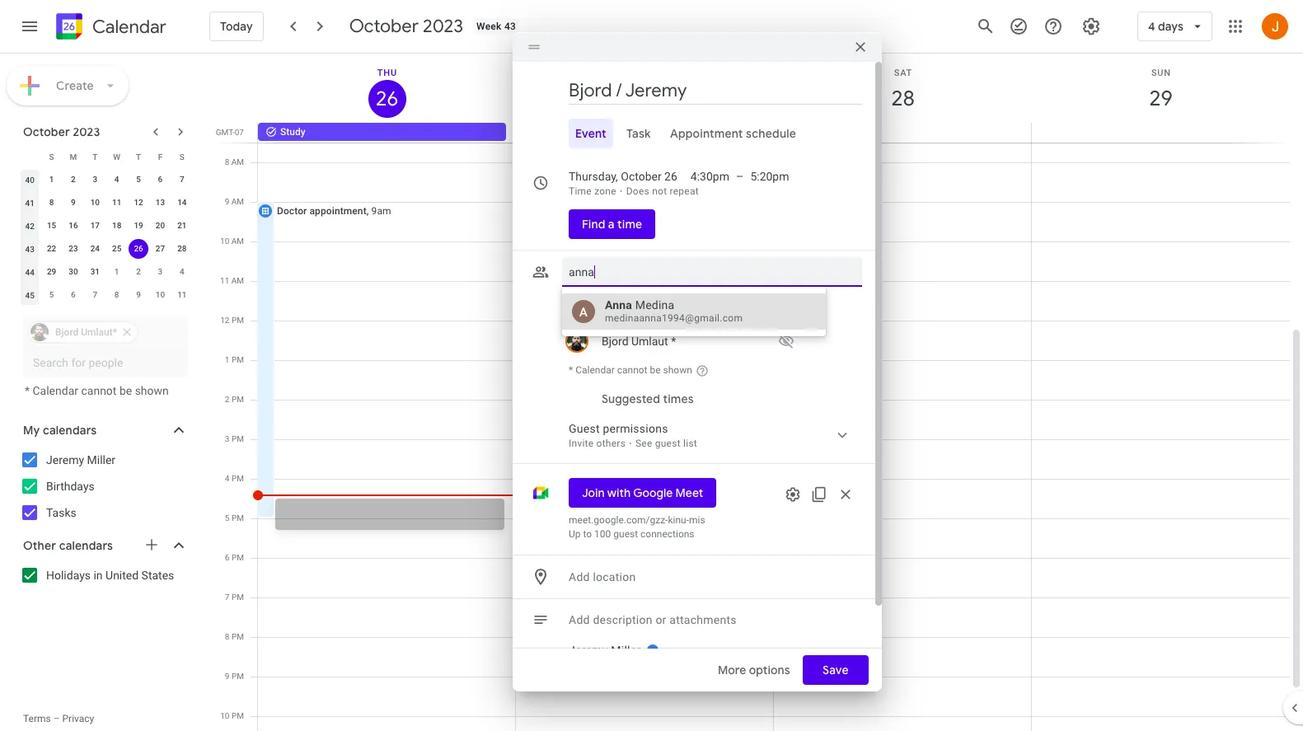 Task type: locate. For each thing, give the bounding box(es) containing it.
28 element
[[172, 239, 192, 259]]

guest down meet.google.com/gzz-
[[613, 529, 638, 540]]

tab list
[[526, 119, 862, 149]]

row containing 1
[[19, 168, 193, 191]]

other calendars button
[[3, 532, 204, 559]]

3 am from the top
[[231, 237, 244, 246]]

times
[[663, 392, 694, 407]]

0 vertical spatial –
[[736, 170, 744, 183]]

s right "f"
[[179, 152, 184, 161]]

0 horizontal spatial calendar
[[33, 384, 78, 397]]

pm up the 7 pm
[[232, 553, 244, 562]]

am down 07
[[231, 157, 244, 166]]

1 vertical spatial october
[[23, 124, 70, 139]]

4 up 5 pm
[[225, 474, 230, 483]]

1 horizontal spatial –
[[736, 170, 744, 183]]

0 vertical spatial 1
[[49, 175, 54, 184]]

24 element
[[85, 239, 105, 259]]

jeremy miller
[[46, 453, 115, 467], [569, 644, 641, 657]]

shown up times
[[663, 364, 692, 376]]

or
[[656, 613, 666, 627]]

1 vertical spatial miller
[[87, 453, 115, 467]]

tab list containing event
[[526, 119, 862, 149]]

am for 8 am
[[231, 157, 244, 166]]

1 horizontal spatial calendar
[[92, 15, 166, 38]]

0 vertical spatial add
[[569, 571, 590, 584]]

october up the 'thu' in the top of the page
[[349, 15, 419, 38]]

jeremy miller down description
[[569, 644, 641, 657]]

jeremy inside jeremy miller organizer
[[602, 298, 640, 311]]

0 horizontal spatial 11
[[112, 198, 121, 207]]

jeremy miller button
[[562, 636, 862, 679]]

permissions
[[603, 422, 668, 435]]

medina
[[635, 299, 674, 312]]

29 element
[[42, 262, 61, 282]]

10 up 11 am
[[220, 237, 229, 246]]

5 pm from the top
[[232, 474, 244, 483]]

1 vertical spatial 7
[[93, 290, 97, 299]]

2 add from the top
[[569, 613, 590, 627]]

10 pm from the top
[[232, 672, 244, 681]]

2 horizontal spatial 1
[[225, 355, 230, 364]]

1 horizontal spatial 11
[[177, 290, 187, 299]]

jeremy miller up the birthdays
[[46, 453, 115, 467]]

0 vertical spatial 12
[[134, 198, 143, 207]]

1 horizontal spatial guest
[[655, 438, 681, 449]]

21
[[177, 221, 187, 230]]

11
[[112, 198, 121, 207], [220, 276, 229, 285], [177, 290, 187, 299]]

12 inside row
[[134, 198, 143, 207]]

8 pm from the top
[[232, 593, 244, 602]]

pm for 9 pm
[[232, 672, 244, 681]]

row containing s
[[19, 145, 193, 168]]

grid
[[211, 54, 1303, 731]]

28 inside 28 element
[[177, 244, 187, 253]]

settings menu image
[[1081, 16, 1101, 36]]

1 row from the top
[[19, 145, 193, 168]]

Add title text field
[[569, 78, 862, 103]]

28 right 27
[[177, 244, 187, 253]]

1 vertical spatial 12
[[220, 316, 230, 325]]

26 up does not repeat
[[664, 170, 677, 183]]

1 horizontal spatial 28
[[890, 85, 914, 112]]

1 vertical spatial guest
[[613, 529, 638, 540]]

3 up "10" element
[[93, 175, 97, 184]]

0 vertical spatial jeremy miller
[[46, 453, 115, 467]]

cannot up suggested on the bottom of page
[[617, 364, 647, 376]]

1 horizontal spatial *
[[569, 364, 573, 376]]

4:30pm
[[691, 170, 729, 183]]

0 horizontal spatial shown
[[135, 384, 169, 397]]

2 pm from the top
[[232, 355, 244, 364]]

pm up 3 pm
[[232, 395, 244, 404]]

3 cell from the left
[[1031, 123, 1289, 143]]

0 horizontal spatial * calendar cannot be shown
[[25, 384, 169, 397]]

27 element
[[150, 239, 170, 259]]

6 pm from the top
[[232, 513, 244, 523]]

1 horizontal spatial jeremy miller
[[569, 644, 641, 657]]

cell up thursday, october 26
[[516, 123, 774, 143]]

1 horizontal spatial * calendar cannot be shown
[[569, 364, 692, 376]]

0 vertical spatial 7
[[180, 175, 184, 184]]

miller inside dropdown button
[[611, 644, 641, 657]]

2023
[[423, 15, 463, 38], [73, 124, 100, 139]]

0 horizontal spatial be
[[119, 384, 132, 397]]

october 2023
[[349, 15, 463, 38], [23, 124, 100, 139]]

guest left list
[[655, 438, 681, 449]]

7 for 7 pm
[[225, 593, 230, 602]]

1
[[49, 175, 54, 184], [114, 267, 119, 276], [225, 355, 230, 364]]

november 8 element
[[107, 285, 127, 305]]

2 vertical spatial miller
[[611, 644, 641, 657]]

1 right 40
[[49, 175, 54, 184]]

7
[[180, 175, 184, 184], [93, 290, 97, 299], [225, 593, 230, 602]]

task
[[626, 126, 651, 141]]

6 left november 7 element
[[71, 290, 76, 299]]

2 vertical spatial 6
[[225, 553, 230, 562]]

0 horizontal spatial 6
[[71, 290, 76, 299]]

shown down search for people text field
[[135, 384, 169, 397]]

0 horizontal spatial 26
[[134, 244, 143, 253]]

0 vertical spatial october 2023
[[349, 15, 463, 38]]

12 for 12
[[134, 198, 143, 207]]

am for 9 am
[[231, 197, 244, 206]]

november 11 element
[[172, 285, 192, 305]]

2 s from the left
[[179, 152, 184, 161]]

event button
[[569, 119, 613, 149]]

others
[[596, 438, 626, 449]]

4 row from the top
[[19, 214, 193, 237]]

row
[[19, 145, 193, 168], [19, 168, 193, 191], [19, 191, 193, 214], [19, 214, 193, 237], [19, 237, 193, 260], [19, 260, 193, 284], [19, 284, 193, 307]]

october up does
[[621, 170, 662, 183]]

5 up 12 element at top left
[[136, 175, 141, 184]]

main drawer image
[[20, 16, 40, 36]]

0 vertical spatial shown
[[663, 364, 692, 376]]

week
[[476, 21, 502, 32]]

1 horizontal spatial t
[[136, 152, 141, 161]]

19
[[134, 221, 143, 230]]

add location
[[569, 571, 636, 584]]

cell down 29 link
[[1031, 123, 1289, 143]]

appointment
[[670, 126, 743, 141]]

pm for 3 pm
[[232, 434, 244, 443]]

thu 26
[[375, 68, 397, 112]]

pm for 8 pm
[[232, 632, 244, 641]]

november 7 element
[[85, 285, 105, 305]]

* calendar cannot be shown up suggested on the bottom of page
[[569, 364, 692, 376]]

15
[[47, 221, 56, 230]]

miller up medinaanna1994@gmail.com on the top of page
[[642, 298, 671, 311]]

7 right the november 6 element
[[93, 290, 97, 299]]

0 vertical spatial calendar
[[92, 15, 166, 38]]

28
[[890, 85, 914, 112], [177, 244, 187, 253]]

add inside add location dropdown button
[[569, 571, 590, 584]]

13 element
[[150, 193, 170, 213]]

17
[[90, 221, 100, 230]]

1 vertical spatial jeremy miller
[[569, 644, 641, 657]]

pm for 2 pm
[[232, 395, 244, 404]]

5 down 4 pm on the left bottom of the page
[[225, 513, 230, 523]]

miller down description
[[611, 644, 641, 657]]

be down umlaut
[[650, 364, 661, 376]]

1 vertical spatial calendars
[[59, 538, 113, 553]]

15 element
[[42, 216, 61, 236]]

grid containing 28
[[211, 54, 1303, 731]]

20 element
[[150, 216, 170, 236]]

43 left 22 element
[[25, 244, 35, 253]]

2 horizontal spatial 26
[[664, 170, 677, 183]]

18
[[112, 221, 121, 230]]

4 inside "element"
[[180, 267, 184, 276]]

row group inside october 2023 grid
[[19, 168, 193, 307]]

29 inside "element"
[[47, 267, 56, 276]]

1 horizontal spatial 2
[[136, 267, 141, 276]]

1 horizontal spatial october
[[349, 15, 419, 38]]

a
[[608, 217, 615, 232]]

october 2023 up m
[[23, 124, 100, 139]]

november 5 element
[[42, 285, 61, 305]]

pm down 4 pm on the left bottom of the page
[[232, 513, 244, 523]]

0 horizontal spatial t
[[93, 152, 98, 161]]

0 vertical spatial 3
[[93, 175, 97, 184]]

other calendars
[[23, 538, 113, 553]]

18 element
[[107, 216, 127, 236]]

1 vertical spatial 1
[[114, 267, 119, 276]]

am down 9 am
[[231, 237, 244, 246]]

1 horizontal spatial 2023
[[423, 15, 463, 38]]

sun 29
[[1148, 68, 1172, 112]]

4 inside dropdown button
[[1148, 19, 1155, 34]]

today button
[[209, 7, 264, 46]]

26 down the 'thu' in the top of the page
[[375, 86, 397, 112]]

2 right 'november 1' "element"
[[136, 267, 141, 276]]

43 right week
[[504, 21, 516, 32]]

1 pm from the top
[[232, 316, 244, 325]]

calendar up my calendars
[[33, 384, 78, 397]]

8 down gmt-
[[225, 157, 229, 166]]

0 horizontal spatial 28
[[177, 244, 187, 253]]

9 for 9 am
[[225, 197, 229, 206]]

8 right november 7 element
[[114, 290, 119, 299]]

add left description
[[569, 613, 590, 627]]

1 vertical spatial cannot
[[81, 384, 117, 397]]

10
[[90, 198, 100, 207], [220, 237, 229, 246], [156, 290, 165, 299], [220, 711, 230, 720]]

0 horizontal spatial 12
[[134, 198, 143, 207]]

shown
[[663, 364, 692, 376], [135, 384, 169, 397]]

event
[[575, 126, 606, 141]]

0 vertical spatial miller
[[642, 298, 671, 311]]

11 right "november 10" element
[[177, 290, 187, 299]]

9
[[225, 197, 229, 206], [71, 198, 76, 207], [136, 290, 141, 299], [225, 672, 230, 681]]

2023 up m
[[73, 124, 100, 139]]

10 left 11 element
[[90, 198, 100, 207]]

2 down m
[[71, 175, 76, 184]]

28 down sat
[[890, 85, 914, 112]]

november 3 element
[[150, 262, 170, 282]]

pm down the 7 pm
[[232, 632, 244, 641]]

11 pm from the top
[[232, 711, 244, 720]]

other
[[23, 538, 56, 553]]

31
[[90, 267, 100, 276]]

* down medinaanna1994@gmail.com on the top of page
[[671, 335, 676, 348]]

thursday,
[[569, 170, 618, 183]]

column header
[[19, 145, 41, 168]]

list box containing anna
[[562, 294, 826, 330]]

connections
[[640, 529, 694, 540]]

october up m
[[23, 124, 70, 139]]

be inside search field
[[119, 384, 132, 397]]

6 down "f"
[[158, 175, 163, 184]]

–
[[736, 170, 744, 183], [53, 713, 60, 724]]

miller down my calendars dropdown button
[[87, 453, 115, 467]]

24
[[90, 244, 100, 253]]

7 pm from the top
[[232, 553, 244, 562]]

2 vertical spatial 3
[[225, 434, 230, 443]]

2 horizontal spatial 11
[[220, 276, 229, 285]]

pm up 5 pm
[[232, 474, 244, 483]]

1 vertical spatial 28
[[177, 244, 187, 253]]

am down 8 am
[[231, 197, 244, 206]]

2 row from the top
[[19, 168, 193, 191]]

1 inside "element"
[[114, 267, 119, 276]]

3 pm
[[225, 434, 244, 443]]

4 pm from the top
[[232, 434, 244, 443]]

jeremy down description
[[569, 644, 608, 657]]

pm down the 8 pm
[[232, 672, 244, 681]]

cell
[[516, 123, 774, 143], [774, 123, 1031, 143], [1031, 123, 1289, 143]]

jeremy up the birthdays
[[46, 453, 84, 467]]

2
[[71, 175, 76, 184], [136, 267, 141, 276], [225, 395, 230, 404]]

11 for the november 11 element
[[177, 290, 187, 299]]

11 right "10" element
[[112, 198, 121, 207]]

2023 left week
[[423, 15, 463, 38]]

2 inside november 2 element
[[136, 267, 141, 276]]

2 horizontal spatial 5
[[225, 513, 230, 523]]

anna medina medinaanna1994@gmail.com
[[605, 299, 743, 324]]

2 vertical spatial october
[[621, 170, 662, 183]]

0 horizontal spatial jeremy miller
[[46, 453, 115, 467]]

9 left "november 10" element
[[136, 290, 141, 299]]

1 vertical spatial 3
[[158, 267, 163, 276]]

4 left days
[[1148, 19, 1155, 34]]

0 vertical spatial 29
[[1148, 85, 1172, 112]]

calendar up create
[[92, 15, 166, 38]]

9 up "10 pm"
[[225, 672, 230, 681]]

5 right 45
[[49, 290, 54, 299]]

11 down 10 am
[[220, 276, 229, 285]]

– right terms
[[53, 713, 60, 724]]

0 horizontal spatial 7
[[93, 290, 97, 299]]

1 vertical spatial 43
[[25, 244, 35, 253]]

jeremy inside my calendars list
[[46, 453, 84, 467]]

2 horizontal spatial 2
[[225, 395, 230, 404]]

2 up 3 pm
[[225, 395, 230, 404]]

calendars up in
[[59, 538, 113, 553]]

1 vertical spatial * calendar cannot be shown
[[25, 384, 169, 397]]

2 horizontal spatial 7
[[225, 593, 230, 602]]

pm for 6 pm
[[232, 553, 244, 562]]

10 down 9 pm
[[220, 711, 230, 720]]

gmt-07
[[216, 128, 244, 137]]

1 down 12 pm at the left top of page
[[225, 355, 230, 364]]

1 am from the top
[[231, 157, 244, 166]]

0 horizontal spatial miller
[[87, 453, 115, 467]]

4 right november 3 element
[[180, 267, 184, 276]]

calendar down the bjord
[[575, 364, 615, 376]]

2 vertical spatial 5
[[225, 513, 230, 523]]

calendars right the my
[[43, 423, 97, 438]]

0 horizontal spatial 29
[[47, 267, 56, 276]]

7 row from the top
[[19, 284, 193, 307]]

appointment schedule button
[[664, 119, 803, 149]]

11 for 11 element
[[112, 198, 121, 207]]

9 up 10 am
[[225, 197, 229, 206]]

0 horizontal spatial guest
[[613, 529, 638, 540]]

0 vertical spatial 6
[[158, 175, 163, 184]]

3 down 2 pm
[[225, 434, 230, 443]]

25 element
[[107, 239, 127, 259]]

am for 10 am
[[231, 237, 244, 246]]

5 row from the top
[[19, 237, 193, 260]]

4 am from the top
[[231, 276, 244, 285]]

2 vertical spatial 11
[[177, 290, 187, 299]]

3 pm from the top
[[232, 395, 244, 404]]

2 vertical spatial 2
[[225, 395, 230, 404]]

30 element
[[63, 262, 83, 282]]

s
[[49, 152, 54, 161], [179, 152, 184, 161]]

0 horizontal spatial –
[[53, 713, 60, 724]]

2 horizontal spatial *
[[671, 335, 676, 348]]

31 element
[[85, 262, 105, 282]]

9 pm from the top
[[232, 632, 244, 641]]

2 am from the top
[[231, 197, 244, 206]]

1 vertical spatial –
[[53, 713, 60, 724]]

2 horizontal spatial calendar
[[575, 364, 615, 376]]

november 4 element
[[172, 262, 192, 282]]

– right 4:30pm
[[736, 170, 744, 183]]

26 left 27
[[134, 244, 143, 253]]

cell down 28 link
[[774, 123, 1031, 143]]

2 vertical spatial 1
[[225, 355, 230, 364]]

16 element
[[63, 216, 83, 236]]

bjord umlaut *
[[602, 335, 676, 348]]

2 for 2 pm
[[225, 395, 230, 404]]

2 vertical spatial 26
[[134, 244, 143, 253]]

0 vertical spatial 43
[[504, 21, 516, 32]]

40
[[25, 175, 35, 184]]

1 right the 31
[[114, 267, 119, 276]]

3 row from the top
[[19, 191, 193, 214]]

0 vertical spatial calendars
[[43, 423, 97, 438]]

2 vertical spatial calendar
[[33, 384, 78, 397]]

2 t from the left
[[136, 152, 141, 161]]

10 for "november 10" element
[[156, 290, 165, 299]]

6 row from the top
[[19, 260, 193, 284]]

26 cell
[[128, 237, 149, 260]]

pm for 12 pm
[[232, 316, 244, 325]]

* up guest
[[569, 364, 573, 376]]

1 horizontal spatial 26
[[375, 86, 397, 112]]

am
[[231, 157, 244, 166], [231, 197, 244, 206], [231, 237, 244, 246], [231, 276, 244, 285]]

november 10 element
[[150, 285, 170, 305]]

guest
[[569, 422, 600, 435]]

terms – privacy
[[23, 713, 94, 724]]

terms
[[23, 713, 51, 724]]

3 left november 4 "element"
[[158, 267, 163, 276]]

25
[[112, 244, 121, 253]]

1 vertical spatial be
[[119, 384, 132, 397]]

12 left 13
[[134, 198, 143, 207]]

0 horizontal spatial s
[[49, 152, 54, 161]]

calendar
[[92, 15, 166, 38], [575, 364, 615, 376], [33, 384, 78, 397]]

0 vertical spatial 26
[[375, 86, 397, 112]]

1 horizontal spatial miller
[[611, 644, 641, 657]]

pm down 2 pm
[[232, 434, 244, 443]]

8 down the 7 pm
[[225, 632, 230, 641]]

jeremy up organizer
[[602, 298, 640, 311]]

add for add description or attachments
[[569, 613, 590, 627]]

pm up 1 pm
[[232, 316, 244, 325]]

1 vertical spatial 2
[[136, 267, 141, 276]]

1 horizontal spatial shown
[[663, 364, 692, 376]]

5
[[136, 175, 141, 184], [49, 290, 54, 299], [225, 513, 230, 523]]

t right w
[[136, 152, 141, 161]]

google
[[633, 486, 673, 500]]

4 days button
[[1137, 7, 1212, 46]]

shown inside search field
[[135, 384, 169, 397]]

row group containing 1
[[19, 168, 193, 307]]

october 2023 up the 'thu' in the top of the page
[[349, 15, 463, 38]]

– for terms
[[53, 713, 60, 724]]

0 vertical spatial jeremy
[[602, 298, 640, 311]]

guest inside the meet.google.com/gzz-kinu-mis up to 100 guest connections
[[613, 529, 638, 540]]

1 horizontal spatial be
[[650, 364, 661, 376]]

0 vertical spatial *
[[671, 335, 676, 348]]

am up 12 pm at the left top of page
[[231, 276, 244, 285]]

pm down 9 pm
[[232, 711, 244, 720]]

be down search for people text field
[[119, 384, 132, 397]]

8 for 8 am
[[225, 157, 229, 166]]

* up the my
[[25, 384, 30, 397]]

in
[[94, 569, 103, 582]]

sat
[[894, 68, 912, 78]]

find a time
[[582, 217, 642, 232]]

12 down 11 am
[[220, 316, 230, 325]]

doctor
[[277, 205, 307, 217]]

10 right november 9 element
[[156, 290, 165, 299]]

t right m
[[93, 152, 98, 161]]

row group
[[19, 168, 193, 307]]

birthdays
[[46, 480, 95, 493]]

21 element
[[172, 216, 192, 236]]

list box
[[562, 294, 826, 330]]

pm for 7 pm
[[232, 593, 244, 602]]

mis
[[689, 514, 705, 526]]

29 down sun
[[1148, 85, 1172, 112]]

cannot
[[617, 364, 647, 376], [81, 384, 117, 397]]

4 for 4 days
[[1148, 19, 1155, 34]]

suggested times
[[602, 392, 694, 407]]

45
[[25, 291, 35, 300]]

11 for 11 am
[[220, 276, 229, 285]]

10 for 10 am
[[220, 237, 229, 246]]

26 link
[[368, 80, 406, 118]]

9am
[[371, 205, 391, 217]]

jeremy inside dropdown button
[[569, 644, 608, 657]]

bjord
[[602, 335, 628, 348]]

1 add from the top
[[569, 571, 590, 584]]

0 horizontal spatial *
[[25, 384, 30, 397]]

calendars
[[43, 423, 97, 438], [59, 538, 113, 553]]

days
[[1158, 19, 1184, 34]]

5 for 5 pm
[[225, 513, 230, 523]]

0 horizontal spatial 2
[[71, 175, 76, 184]]

add for add location
[[569, 571, 590, 584]]

november 9 element
[[129, 285, 148, 305]]

12 pm
[[220, 316, 244, 325]]

1 vertical spatial 6
[[71, 290, 76, 299]]

s left m
[[49, 152, 54, 161]]

* calendar cannot be shown down search for people text field
[[25, 384, 169, 397]]

29
[[1148, 85, 1172, 112], [47, 267, 56, 276]]

6 up the 7 pm
[[225, 553, 230, 562]]



Task type: describe. For each thing, give the bounding box(es) containing it.
am for 11 am
[[231, 276, 244, 285]]

umlaut
[[631, 335, 668, 348]]

sun
[[1151, 68, 1171, 78]]

column header inside october 2023 grid
[[19, 145, 41, 168]]

1 vertical spatial *
[[569, 364, 573, 376]]

2 for november 2 element
[[136, 267, 141, 276]]

6 for 6 pm
[[225, 553, 230, 562]]

0 vertical spatial 2
[[71, 175, 76, 184]]

november 2 element
[[129, 262, 148, 282]]

0 vertical spatial 2023
[[423, 15, 463, 38]]

organizer
[[602, 313, 644, 325]]

* inside search field
[[25, 384, 30, 397]]

0 vertical spatial 28
[[890, 85, 914, 112]]

1 vertical spatial 26
[[664, 170, 677, 183]]

jeremy miller inside my calendars list
[[46, 453, 115, 467]]

1 t from the left
[[93, 152, 98, 161]]

29 link
[[1142, 80, 1180, 118]]

1 vertical spatial 2023
[[73, 124, 100, 139]]

43 inside october 2023 grid
[[25, 244, 35, 253]]

2 pm
[[225, 395, 244, 404]]

1 horizontal spatial 43
[[504, 21, 516, 32]]

week 43
[[476, 21, 516, 32]]

11 am
[[220, 276, 244, 285]]

12 for 12 pm
[[220, 316, 230, 325]]

miller inside jeremy miller organizer
[[642, 298, 671, 311]]

time
[[569, 186, 592, 197]]

schedule
[[746, 126, 797, 141]]

row containing 5
[[19, 284, 193, 307]]

my calendars
[[23, 423, 97, 438]]

0 vertical spatial guest
[[655, 438, 681, 449]]

7 pm
[[225, 593, 244, 602]]

10 element
[[85, 193, 105, 213]]

create button
[[7, 66, 128, 105]]

8 for november 8 element in the left top of the page
[[114, 290, 119, 299]]

19 element
[[129, 216, 148, 236]]

calendars for other calendars
[[59, 538, 113, 553]]

holidays in united states
[[46, 569, 174, 582]]

jeremy miller organizer
[[602, 298, 671, 325]]

Guests text field
[[569, 257, 856, 287]]

0 horizontal spatial 1
[[49, 175, 54, 184]]

20
[[156, 221, 165, 230]]

9 for 9 pm
[[225, 672, 230, 681]]

pm for 10 pm
[[232, 711, 244, 720]]

0 horizontal spatial october
[[23, 124, 70, 139]]

holidays
[[46, 569, 91, 582]]

1 horizontal spatial 7
[[180, 175, 184, 184]]

calendar heading
[[89, 15, 166, 38]]

october 2023 grid
[[16, 145, 193, 307]]

privacy
[[62, 713, 94, 724]]

4:30pm – 5:20pm
[[691, 170, 789, 183]]

find
[[582, 217, 605, 232]]

4 down w
[[114, 175, 119, 184]]

23
[[69, 244, 78, 253]]

– for 4:30pm
[[736, 170, 744, 183]]

30
[[69, 267, 78, 276]]

miller inside my calendars list
[[87, 453, 115, 467]]

calendar inside search field
[[33, 384, 78, 397]]

study row
[[251, 123, 1303, 143]]

study button
[[258, 123, 506, 141]]

suggested times button
[[595, 384, 700, 414]]

f
[[158, 152, 163, 161]]

my
[[23, 423, 40, 438]]

november 6 element
[[63, 285, 83, 305]]

bjord umlaut tree item
[[562, 328, 862, 355]]

7 for november 7 element
[[93, 290, 97, 299]]

row containing 29
[[19, 260, 193, 284]]

42
[[25, 221, 35, 230]]

today
[[220, 19, 253, 34]]

m
[[70, 152, 77, 161]]

9 pm
[[225, 672, 244, 681]]

attachments
[[670, 613, 737, 627]]

guest permissions
[[569, 422, 668, 435]]

gmt-
[[216, 128, 235, 137]]

1 vertical spatial october 2023
[[23, 124, 100, 139]]

* inside the 'bjord umlaut' tree item
[[671, 335, 676, 348]]

list
[[683, 438, 697, 449]]

row containing 22
[[19, 237, 193, 260]]

5 for november 5 element
[[49, 290, 54, 299]]

14
[[177, 198, 187, 207]]

12 element
[[129, 193, 148, 213]]

show schedule of bjord umlaut image
[[773, 328, 799, 355]]

appointment schedule
[[670, 126, 797, 141]]

does not repeat
[[626, 186, 699, 197]]

jeremy miller, organizer tree item
[[562, 294, 862, 328]]

5 pm
[[225, 513, 244, 523]]

meet.google.com/gzz-kinu-mis up to 100 guest connections
[[569, 514, 705, 540]]

6 pm
[[225, 553, 244, 562]]

1 horizontal spatial 6
[[158, 175, 163, 184]]

10 am
[[220, 237, 244, 246]]

repeat
[[670, 186, 699, 197]]

description
[[593, 613, 653, 627]]

0 horizontal spatial 3
[[93, 175, 97, 184]]

10 pm
[[220, 711, 244, 720]]

22
[[47, 244, 56, 253]]

to element
[[736, 168, 744, 185]]

* Calendar cannot be shown search field
[[0, 310, 204, 397]]

see
[[635, 438, 652, 449]]

9 for november 9 element
[[136, 290, 141, 299]]

1 s from the left
[[49, 152, 54, 161]]

23 element
[[63, 239, 83, 259]]

17 element
[[85, 216, 105, 236]]

4 for 4 pm
[[225, 474, 230, 483]]

create
[[56, 78, 94, 93]]

1 horizontal spatial 5
[[136, 175, 141, 184]]

6 for the november 6 element
[[71, 290, 76, 299]]

states
[[141, 569, 174, 582]]

4 days
[[1148, 19, 1184, 34]]

not
[[652, 186, 667, 197]]

1 for 1 pm
[[225, 355, 230, 364]]

4 for november 4 "element"
[[180, 267, 184, 276]]

1 horizontal spatial cannot
[[617, 364, 647, 376]]

november 1 element
[[107, 262, 127, 282]]

5:20pm
[[750, 170, 789, 183]]

10 for "10" element
[[90, 198, 100, 207]]

does
[[626, 186, 649, 197]]

2 cell from the left
[[774, 123, 1031, 143]]

jeremy miller inside dropdown button
[[569, 644, 641, 657]]

guests invited to this event. tree
[[562, 294, 862, 355]]

join
[[582, 486, 605, 500]]

pm for 4 pm
[[232, 474, 244, 483]]

,
[[367, 205, 369, 217]]

meet.google.com/gzz-
[[569, 514, 668, 526]]

kinu-
[[668, 514, 689, 526]]

1 for 'november 1' "element"
[[114, 267, 119, 276]]

anna
[[605, 299, 632, 312]]

study
[[280, 126, 305, 138]]

to
[[583, 529, 592, 540]]

9 left "10" element
[[71, 198, 76, 207]]

add other calendars image
[[143, 537, 160, 553]]

appointment
[[309, 205, 367, 217]]

calendars for my calendars
[[43, 423, 97, 438]]

44
[[25, 267, 35, 277]]

time
[[617, 217, 642, 232]]

14 element
[[172, 193, 192, 213]]

26 inside cell
[[134, 244, 143, 253]]

1 cell from the left
[[516, 123, 774, 143]]

row containing 15
[[19, 214, 193, 237]]

3 for 3 pm
[[225, 434, 230, 443]]

11 element
[[107, 193, 127, 213]]

28 link
[[884, 80, 922, 118]]

* calendar cannot be shown inside search field
[[25, 384, 169, 397]]

16
[[69, 221, 78, 230]]

medinaanna1994@gmail.com
[[605, 312, 743, 324]]

suggested
[[602, 392, 660, 407]]

location
[[593, 571, 636, 584]]

26, today element
[[129, 239, 148, 259]]

cannot inside * calendar cannot be shown search field
[[81, 384, 117, 397]]

8 for 8 pm
[[225, 632, 230, 641]]

8 pm
[[225, 632, 244, 641]]

100
[[594, 529, 611, 540]]

my calendars button
[[3, 417, 204, 443]]

my calendars list
[[3, 447, 204, 526]]

row containing 8
[[19, 191, 193, 214]]

3 for november 3 element
[[158, 267, 163, 276]]

10 for 10 pm
[[220, 711, 230, 720]]

add description or attachments
[[569, 613, 737, 627]]

calendar element
[[53, 10, 166, 46]]

privacy link
[[62, 713, 94, 724]]

pm for 5 pm
[[232, 513, 244, 523]]

pm for 1 pm
[[232, 355, 244, 364]]

doctor appointment , 9am
[[277, 205, 391, 217]]

4 pm
[[225, 474, 244, 483]]

1 vertical spatial calendar
[[575, 364, 615, 376]]

invite others
[[569, 438, 626, 449]]

meet
[[675, 486, 703, 500]]

find a time button
[[569, 205, 655, 244]]

22 element
[[42, 239, 61, 259]]

8 right the 41
[[49, 198, 54, 207]]

Search for people text field
[[33, 348, 178, 377]]

task button
[[620, 119, 657, 149]]



Task type: vqa. For each thing, say whether or not it's contained in the screenshot.


